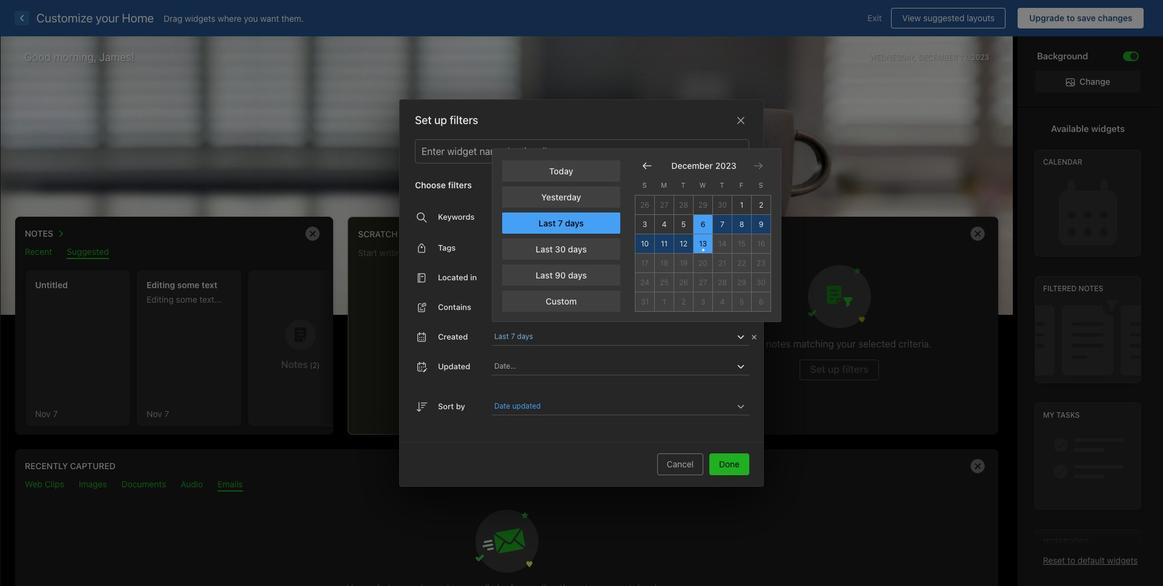Task type: vqa. For each thing, say whether or not it's contained in the screenshot.
View
yes



Task type: describe. For each thing, give the bounding box(es) containing it.
sort by
[[438, 402, 465, 411]]

reset to default widgets
[[1043, 556, 1138, 566]]

created
[[438, 332, 468, 342]]

12
[[680, 239, 688, 248]]

set up filters
[[415, 114, 478, 127]]

2 vertical spatial 30
[[757, 278, 766, 287]]

19
[[680, 259, 688, 268]]

background
[[1037, 50, 1089, 61]]

1 vertical spatial notes
[[1079, 284, 1104, 293]]

last 7 days inside last 7 days field
[[494, 332, 533, 341]]

 input text field
[[544, 398, 734, 415]]

2 vertical spatial widgets
[[1107, 556, 1138, 566]]

1 horizontal spatial 6 button
[[752, 293, 771, 312]]

0 horizontal spatial 29 button
[[694, 196, 713, 215]]

19 button
[[674, 254, 694, 273]]

last up last 90 days
[[536, 244, 553, 255]]

keywords
[[438, 212, 475, 222]]

7 inside 7 button
[[721, 220, 725, 229]]

0 horizontal spatial 30
[[555, 244, 566, 255]]

16 button
[[752, 235, 771, 254]]

14
[[719, 239, 727, 248]]

18
[[660, 259, 668, 268]]

updated
[[513, 402, 541, 411]]

13
[[699, 239, 707, 248]]

0 vertical spatial 2
[[759, 201, 764, 210]]

1 vertical spatial 4
[[720, 298, 725, 307]]

available
[[1051, 123, 1089, 134]]

9
[[759, 220, 764, 229]]

filtered notes button
[[691, 226, 760, 242]]

5 for the bottommost 5 button
[[740, 298, 744, 307]]

1 vertical spatial 1 button
[[655, 293, 674, 312]]

0 horizontal spatial 30 button
[[713, 196, 733, 215]]

31 button
[[636, 293, 655, 312]]

0 vertical spatial 3 button
[[636, 215, 655, 235]]

view suggested layouts button
[[891, 8, 1006, 28]]

18 button
[[655, 254, 674, 273]]

0 horizontal spatial 27
[[660, 201, 669, 210]]

close image
[[734, 114, 748, 128]]

17 button
[[636, 254, 655, 273]]

1 horizontal spatial 26 button
[[674, 273, 694, 293]]

31
[[641, 298, 649, 307]]

10 button
[[636, 235, 655, 254]]

m
[[661, 181, 667, 189]]

1 horizontal spatial 7
[[558, 218, 563, 228]]

0 horizontal spatial 5 button
[[674, 215, 694, 235]]

done
[[719, 459, 740, 470]]

1 horizontal spatial 26
[[679, 278, 688, 287]]

located
[[438, 273, 468, 282]]

available widgets
[[1051, 123, 1125, 134]]

pad
[[400, 229, 417, 239]]

2 t from the left
[[720, 181, 724, 189]]

7 button
[[713, 215, 733, 235]]

0 horizontal spatial 2023
[[716, 161, 737, 171]]

good morning, james!
[[24, 51, 134, 64]]

1 vertical spatial 4 button
[[713, 293, 733, 312]]

exit
[[868, 13, 882, 23]]

17
[[641, 259, 649, 268]]

1 horizontal spatial last 7 days
[[539, 218, 584, 228]]

1 horizontal spatial 27 button
[[694, 273, 713, 293]]

12 button
[[674, 235, 694, 254]]

1 vertical spatial december
[[672, 161, 713, 171]]

drag widgets where you want them.
[[164, 13, 304, 23]]

customize your home
[[36, 11, 154, 25]]

my
[[1043, 411, 1055, 420]]

reset
[[1043, 556, 1066, 566]]

tasks
[[1057, 411, 1080, 420]]

0 horizontal spatial 28 button
[[674, 196, 694, 215]]

0 vertical spatial 2 button
[[752, 196, 771, 215]]

calendar
[[1043, 158, 1083, 167]]

0 horizontal spatial 6 button
[[694, 215, 713, 235]]

your
[[96, 11, 119, 25]]

notebooks
[[1043, 538, 1089, 547]]

to for reset
[[1068, 556, 1076, 566]]

save
[[1077, 13, 1096, 23]]

cancel button
[[657, 454, 704, 476]]

Updated Date picker field
[[492, 358, 765, 376]]

1 horizontal spatial december
[[918, 52, 958, 62]]

w
[[700, 181, 706, 189]]

0 horizontal spatial 1
[[663, 298, 666, 307]]

11
[[661, 239, 668, 248]]

0 vertical spatial 1 button
[[733, 196, 752, 215]]

24 button
[[636, 273, 655, 293]]

1 vertical spatial 27
[[699, 278, 707, 287]]

2 horizontal spatial remove image
[[966, 454, 990, 479]]

december 2023
[[672, 161, 737, 171]]

21 button
[[713, 254, 733, 273]]

want
[[260, 13, 279, 23]]

0 horizontal spatial 4
[[662, 220, 667, 229]]

view
[[902, 13, 921, 23]]

9 button
[[752, 215, 771, 235]]

change
[[1080, 76, 1111, 87]]

1 vertical spatial 5 button
[[733, 293, 752, 312]]

good
[[24, 51, 51, 64]]

20
[[699, 259, 708, 268]]

james!
[[99, 51, 134, 64]]

you
[[244, 13, 258, 23]]

8 button
[[733, 215, 752, 235]]

by
[[456, 402, 465, 411]]

1 horizontal spatial 30 button
[[752, 273, 771, 293]]

23 button
[[752, 254, 771, 273]]

updated
[[438, 362, 470, 371]]

set
[[415, 114, 432, 127]]

sort
[[438, 402, 454, 411]]

wednesday, december 13, 2023
[[870, 52, 990, 62]]

them.
[[281, 13, 304, 23]]

1 vertical spatial 29 button
[[733, 273, 752, 293]]

edit widget title image
[[765, 229, 774, 238]]

0 horizontal spatial 26 button
[[636, 196, 655, 215]]



Task type: locate. For each thing, give the bounding box(es) containing it.
0 vertical spatial 2023
[[972, 52, 990, 62]]

widgets for drag
[[185, 13, 215, 23]]

suggested
[[924, 13, 965, 23]]

30 button down 23
[[752, 273, 771, 293]]

remove image
[[966, 222, 990, 246], [750, 333, 759, 342]]

2 s from the left
[[759, 181, 763, 189]]

5 up "12"
[[682, 220, 686, 229]]

4 down 21 button on the top
[[720, 298, 725, 307]]

1 vertical spatial widgets
[[1092, 123, 1125, 134]]

1 horizontal spatial remove image
[[633, 222, 657, 246]]

8
[[740, 220, 744, 229]]

1 vertical spatial 2 button
[[674, 293, 694, 312]]

0 horizontal spatial remove image
[[750, 333, 759, 342]]

1 horizontal spatial filtered notes
[[1043, 284, 1104, 293]]

to
[[1067, 13, 1075, 23], [1068, 556, 1076, 566]]

t
[[681, 181, 686, 189], [720, 181, 724, 189]]

11 button
[[655, 235, 674, 254]]

0 horizontal spatial 27 button
[[655, 196, 674, 215]]

28 button
[[674, 196, 694, 215], [713, 273, 733, 293]]

0 vertical spatial 27 button
[[655, 196, 674, 215]]

2 button
[[752, 196, 771, 215], [674, 293, 694, 312]]

29 button down 22 at the right of page
[[733, 273, 752, 293]]

0 vertical spatial widgets
[[185, 13, 215, 23]]

t right w on the right
[[720, 181, 724, 189]]

t right m at right top
[[681, 181, 686, 189]]

last up last 30 days
[[539, 218, 556, 228]]

upgrade to save changes button
[[1018, 8, 1144, 28]]

morning,
[[54, 51, 97, 64]]

widgets right available
[[1092, 123, 1125, 134]]

1 vertical spatial 29
[[738, 278, 747, 287]]

my tasks
[[1043, 411, 1080, 420]]

0 horizontal spatial 5
[[682, 220, 686, 229]]

0 vertical spatial 26
[[641, 201, 650, 210]]

0 horizontal spatial december
[[672, 161, 713, 171]]

0 vertical spatial 27
[[660, 201, 669, 210]]

1 horizontal spatial 1
[[740, 201, 744, 210]]

filters
[[450, 114, 478, 127], [448, 180, 472, 190]]

december
[[918, 52, 958, 62], [672, 161, 713, 171]]

3 down 20 button
[[701, 298, 706, 307]]

0 horizontal spatial 6
[[701, 220, 706, 229]]

contains
[[438, 302, 471, 312]]

1 vertical spatial 30
[[555, 244, 566, 255]]

22
[[738, 259, 746, 268]]

3 button up 10
[[636, 215, 655, 235]]

exit button
[[859, 8, 891, 28]]

s right the "f"
[[759, 181, 763, 189]]

default
[[1078, 556, 1105, 566]]

filtered notes
[[691, 229, 760, 239], [1043, 284, 1104, 293]]

4 button down 21 button on the top
[[713, 293, 733, 312]]

1 horizontal spatial 2 button
[[752, 196, 771, 215]]

date updated button
[[494, 399, 543, 414]]

6 button
[[694, 215, 713, 235], [752, 293, 771, 312]]

1 vertical spatial filtered
[[1043, 284, 1077, 293]]

4 button up 11
[[655, 215, 674, 235]]

0 horizontal spatial s
[[643, 181, 647, 189]]

2023
[[972, 52, 990, 62], [716, 161, 737, 171]]

27 down m at right top
[[660, 201, 669, 210]]

1 horizontal spatial 2023
[[972, 52, 990, 62]]

choose
[[415, 180, 446, 190]]

29 for the leftmost 29 button
[[699, 201, 708, 210]]

28 button up "12"
[[674, 196, 694, 215]]

26 button
[[636, 196, 655, 215], [674, 273, 694, 293]]

to left save
[[1067, 13, 1075, 23]]

customize
[[36, 11, 93, 25]]

25 button
[[655, 273, 674, 293]]

located in
[[438, 273, 477, 282]]

1 s from the left
[[643, 181, 647, 189]]

remove image inside last 7 days field
[[750, 333, 759, 342]]

changes
[[1098, 13, 1133, 23]]

3 button down 20 button
[[694, 293, 713, 312]]

10
[[641, 239, 649, 248]]

25
[[660, 278, 669, 287]]

15 button
[[733, 235, 752, 254]]

1 horizontal spatial 28
[[718, 278, 727, 287]]

last inside field
[[494, 332, 509, 341]]

5 down the 22 button
[[740, 298, 744, 307]]

1 horizontal spatial 27
[[699, 278, 707, 287]]

1 horizontal spatial 29
[[738, 278, 747, 287]]

7 inside last 7 days field
[[511, 332, 515, 341]]

0 horizontal spatial 26
[[641, 201, 650, 210]]

26 button up 10
[[636, 196, 655, 215]]

layouts
[[967, 13, 995, 23]]

tags
[[438, 243, 456, 253]]

0 vertical spatial 28
[[679, 201, 688, 210]]

2023 right 13,
[[972, 52, 990, 62]]

drag
[[164, 13, 182, 23]]

2 button up 9
[[752, 196, 771, 215]]

1 vertical spatial 30 button
[[752, 273, 771, 293]]

0 horizontal spatial 4 button
[[655, 215, 674, 235]]

7 left 8
[[721, 220, 725, 229]]

last up date…
[[494, 332, 509, 341]]

1 vertical spatial 3
[[701, 298, 706, 307]]

0 vertical spatial 30
[[718, 201, 727, 210]]

1 vertical spatial 26 button
[[674, 273, 694, 293]]

filtered inside the "filtered notes" button
[[691, 229, 729, 239]]

30 button
[[713, 196, 733, 215], [752, 273, 771, 293]]

20 button
[[694, 254, 713, 273]]

1 vertical spatial filters
[[448, 180, 472, 190]]

26 right 25 button
[[679, 278, 688, 287]]

6 up 13
[[701, 220, 706, 229]]

5 button up "12"
[[674, 215, 694, 235]]

27 down 20 button
[[699, 278, 707, 287]]

1 vertical spatial 1
[[663, 298, 666, 307]]

1 vertical spatial 5
[[740, 298, 744, 307]]

1 vertical spatial 3 button
[[694, 293, 713, 312]]

26 button down 19
[[674, 273, 694, 293]]

1 up 8
[[740, 201, 744, 210]]

widgets for available
[[1092, 123, 1125, 134]]

27 button down m at right top
[[655, 196, 674, 215]]

1 vertical spatial 28
[[718, 278, 727, 287]]

1 horizontal spatial remove image
[[966, 222, 990, 246]]

to for upgrade
[[1067, 13, 1075, 23]]

Sort by field
[[492, 398, 750, 416]]

0 horizontal spatial 28
[[679, 201, 688, 210]]

filters right up
[[450, 114, 478, 127]]

1 horizontal spatial 5 button
[[733, 293, 752, 312]]

done button
[[710, 454, 750, 476]]

choose filters
[[415, 180, 472, 190]]

0 horizontal spatial 2
[[682, 298, 686, 307]]

date updated
[[494, 402, 541, 411]]

0 vertical spatial filtered
[[691, 229, 729, 239]]

24
[[641, 278, 650, 287]]

1 button right the 31
[[655, 293, 674, 312]]

0 vertical spatial last 7 days
[[539, 218, 584, 228]]

0 vertical spatial 29
[[699, 201, 708, 210]]

90
[[555, 270, 566, 281]]

1 horizontal spatial 3
[[701, 298, 706, 307]]

5 for 5 button to the left
[[682, 220, 686, 229]]

4 up 11
[[662, 220, 667, 229]]

2 up 9
[[759, 201, 764, 210]]

last left 90 at left
[[536, 270, 553, 281]]

30
[[718, 201, 727, 210], [555, 244, 566, 255], [757, 278, 766, 287]]

0 vertical spatial 6
[[701, 220, 706, 229]]

1 horizontal spatial 6
[[759, 298, 764, 307]]

29 button down w on the right
[[694, 196, 713, 215]]

0 vertical spatial filters
[[450, 114, 478, 127]]

0 vertical spatial 29 button
[[694, 196, 713, 215]]

2023 field
[[713, 161, 737, 171]]

2 button down 19 button
[[674, 293, 694, 312]]

3 for 3 button to the right
[[701, 298, 706, 307]]

28 up "12"
[[679, 201, 688, 210]]

filtered
[[691, 229, 729, 239], [1043, 284, 1077, 293]]

4 button
[[655, 215, 674, 235], [713, 293, 733, 312]]

15
[[738, 239, 746, 248]]

0 horizontal spatial remove image
[[301, 222, 325, 246]]

December field
[[669, 161, 713, 171]]

0 horizontal spatial 2 button
[[674, 293, 694, 312]]

13,
[[960, 52, 970, 62]]

28 for the leftmost 28 "button"
[[679, 201, 688, 210]]

29 down the 22 button
[[738, 278, 747, 287]]

date…
[[494, 362, 516, 371]]

last 7 days up date…
[[494, 332, 533, 341]]

widgets
[[185, 13, 215, 23], [1092, 123, 1125, 134], [1107, 556, 1138, 566]]

s
[[643, 181, 647, 189], [759, 181, 763, 189]]

1 right "31" button
[[663, 298, 666, 307]]

reset to default widgets button
[[1043, 556, 1138, 566]]

3 up 10
[[643, 220, 647, 229]]

0 vertical spatial 30 button
[[713, 196, 733, 215]]

28 down 21 button on the top
[[718, 278, 727, 287]]

0 horizontal spatial filtered notes
[[691, 229, 760, 239]]

3 for the topmost 3 button
[[643, 220, 647, 229]]

1 horizontal spatial 5
[[740, 298, 744, 307]]

days inside last 7 days field
[[517, 332, 533, 341]]

28 for 28 "button" to the bottom
[[718, 278, 727, 287]]

0 vertical spatial 4 button
[[655, 215, 674, 235]]

0 vertical spatial 3
[[643, 220, 647, 229]]

7 up last 30 days
[[558, 218, 563, 228]]

widgets right drag
[[185, 13, 215, 23]]

0 vertical spatial 5
[[682, 220, 686, 229]]

30 up 90 at left
[[555, 244, 566, 255]]

last 30 days
[[536, 244, 587, 255]]

0 vertical spatial 5 button
[[674, 215, 694, 235]]

december left 13,
[[918, 52, 958, 62]]

0 horizontal spatial notes
[[731, 229, 760, 239]]

26 up enter keyword field
[[641, 201, 650, 210]]

1 button
[[733, 196, 752, 215], [655, 293, 674, 312]]

view suggested layouts
[[902, 13, 995, 23]]

last 7 days up last 30 days
[[539, 218, 584, 228]]

0 vertical spatial notes
[[731, 229, 760, 239]]

date
[[494, 402, 511, 411]]

1 vertical spatial remove image
[[750, 333, 759, 342]]

0 horizontal spatial last 7 days
[[494, 332, 533, 341]]

1 horizontal spatial 29 button
[[733, 273, 752, 293]]

home
[[122, 11, 154, 25]]

days
[[565, 218, 584, 228], [568, 244, 587, 255], [568, 270, 587, 281], [517, 332, 533, 341]]

1 horizontal spatial notes
[[1079, 284, 1104, 293]]

scratch
[[358, 229, 398, 239]]

2023 right december field at the top right of the page
[[716, 161, 737, 171]]

Enter widget name (optional) text field
[[421, 140, 744, 163]]

1 button up 8
[[733, 196, 752, 215]]

0 horizontal spatial 3 button
[[636, 215, 655, 235]]

14 button
[[713, 235, 733, 254]]

0 vertical spatial remove image
[[966, 222, 990, 246]]

0 vertical spatial 1
[[740, 201, 744, 210]]

filters right "choose"
[[448, 180, 472, 190]]

6 down 23 button
[[759, 298, 764, 307]]

1 t from the left
[[681, 181, 686, 189]]

Enter keyword field
[[492, 212, 750, 227]]

6 button up 13
[[694, 215, 713, 235]]

26
[[641, 201, 650, 210], [679, 278, 688, 287]]

7
[[558, 218, 563, 228], [721, 220, 725, 229], [511, 332, 515, 341]]

change button
[[1036, 71, 1141, 93]]

to inside button
[[1067, 13, 1075, 23]]

1 horizontal spatial 1 button
[[733, 196, 752, 215]]

scratch pad button
[[358, 226, 417, 242]]

scratch pad
[[358, 229, 417, 239]]

1 vertical spatial 27 button
[[694, 273, 713, 293]]

5
[[682, 220, 686, 229], [740, 298, 744, 307]]

december up w on the right
[[672, 161, 713, 171]]

7 up date…
[[511, 332, 515, 341]]

s left m at right top
[[643, 181, 647, 189]]

0 horizontal spatial 29
[[699, 201, 708, 210]]

6 button down 23 button
[[752, 293, 771, 312]]

1 vertical spatial filtered notes
[[1043, 284, 1104, 293]]

last 90 days
[[536, 270, 587, 281]]

1 horizontal spatial filtered
[[1043, 284, 1077, 293]]

13 button
[[694, 235, 713, 254]]

1 horizontal spatial 4 button
[[713, 293, 733, 312]]

notes
[[731, 229, 760, 239], [1079, 284, 1104, 293]]

last
[[539, 218, 556, 228], [536, 244, 553, 255], [536, 270, 553, 281], [494, 332, 509, 341]]

today
[[549, 166, 573, 176]]

2 horizontal spatial 7
[[721, 220, 725, 229]]

1 vertical spatial 26
[[679, 278, 688, 287]]

5 button down the 22 button
[[733, 293, 752, 312]]

notes inside button
[[731, 229, 760, 239]]

widgets right default
[[1107, 556, 1138, 566]]

30 down 23 button
[[757, 278, 766, 287]]

4
[[662, 220, 667, 229], [720, 298, 725, 307]]

remove image
[[301, 222, 325, 246], [633, 222, 657, 246], [966, 454, 990, 479]]

21
[[719, 259, 727, 268]]

1 horizontal spatial t
[[720, 181, 724, 189]]

28 button down 21
[[713, 273, 733, 293]]

1 horizontal spatial 28 button
[[713, 273, 733, 293]]

1 vertical spatial 6 button
[[752, 293, 771, 312]]

28
[[679, 201, 688, 210], [718, 278, 727, 287]]

27 button down '20'
[[694, 273, 713, 293]]

30 up 7 button
[[718, 201, 727, 210]]

1 horizontal spatial 3 button
[[694, 293, 713, 312]]

1 horizontal spatial 2
[[759, 201, 764, 210]]

in
[[470, 273, 477, 282]]

Created Date picker field
[[492, 328, 765, 346]]

2 down 19 button
[[682, 298, 686, 307]]

0 vertical spatial 6 button
[[694, 215, 713, 235]]

0 vertical spatial 4
[[662, 220, 667, 229]]

1 vertical spatial last 7 days
[[494, 332, 533, 341]]

1 vertical spatial 28 button
[[713, 273, 733, 293]]

22 button
[[733, 254, 752, 273]]

29 for 29 button to the bottom
[[738, 278, 747, 287]]

30 button up the "filtered notes" button
[[713, 196, 733, 215]]

to right reset
[[1068, 556, 1076, 566]]

29 down w on the right
[[699, 201, 708, 210]]

2 horizontal spatial 30
[[757, 278, 766, 287]]



